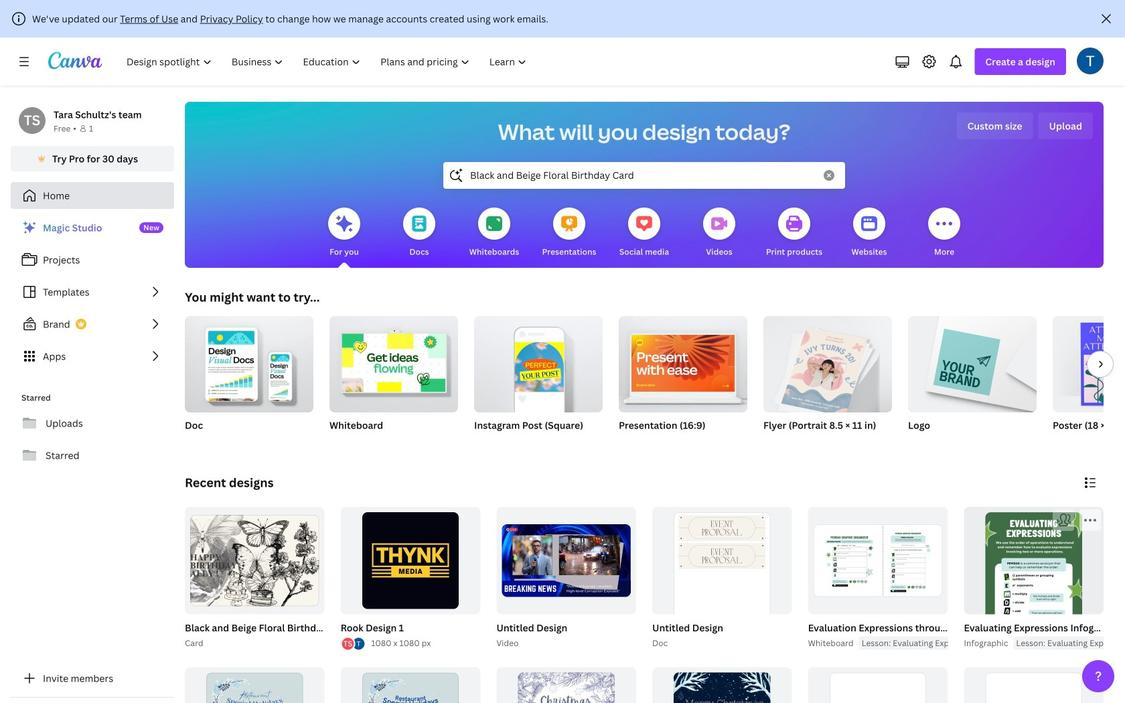 Task type: describe. For each thing, give the bounding box(es) containing it.
Search search field
[[470, 163, 816, 188]]

0 vertical spatial list
[[11, 214, 174, 370]]

tara schultz's team image
[[19, 107, 46, 134]]

tara schultz's team element
[[19, 107, 46, 134]]



Task type: locate. For each thing, give the bounding box(es) containing it.
1 vertical spatial list
[[341, 637, 366, 652]]

list
[[11, 214, 174, 370], [341, 637, 366, 652]]

group
[[185, 311, 314, 449], [185, 311, 314, 413], [330, 311, 458, 449], [330, 311, 458, 413], [475, 311, 603, 449], [475, 311, 603, 413], [619, 311, 748, 449], [619, 311, 748, 413], [764, 316, 893, 449], [909, 316, 1038, 449], [1054, 316, 1126, 449], [182, 507, 353, 650], [185, 507, 325, 615], [338, 507, 481, 652], [341, 507, 481, 615], [494, 507, 637, 650], [497, 507, 637, 615], [650, 507, 793, 650], [653, 507, 793, 650], [806, 507, 1057, 650], [809, 507, 949, 615], [962, 507, 1126, 704], [965, 507, 1105, 704], [185, 668, 325, 704], [341, 668, 481, 704], [497, 668, 637, 704], [653, 668, 793, 704], [809, 668, 949, 704], [965, 668, 1105, 704]]

None search field
[[444, 162, 846, 189]]

0 horizontal spatial list
[[11, 214, 174, 370]]

tara schultz image
[[1078, 47, 1105, 74]]

1 horizontal spatial list
[[341, 637, 366, 652]]

top level navigation element
[[118, 48, 538, 75]]



Task type: vqa. For each thing, say whether or not it's contained in the screenshot.
"Search" search box at the top
yes



